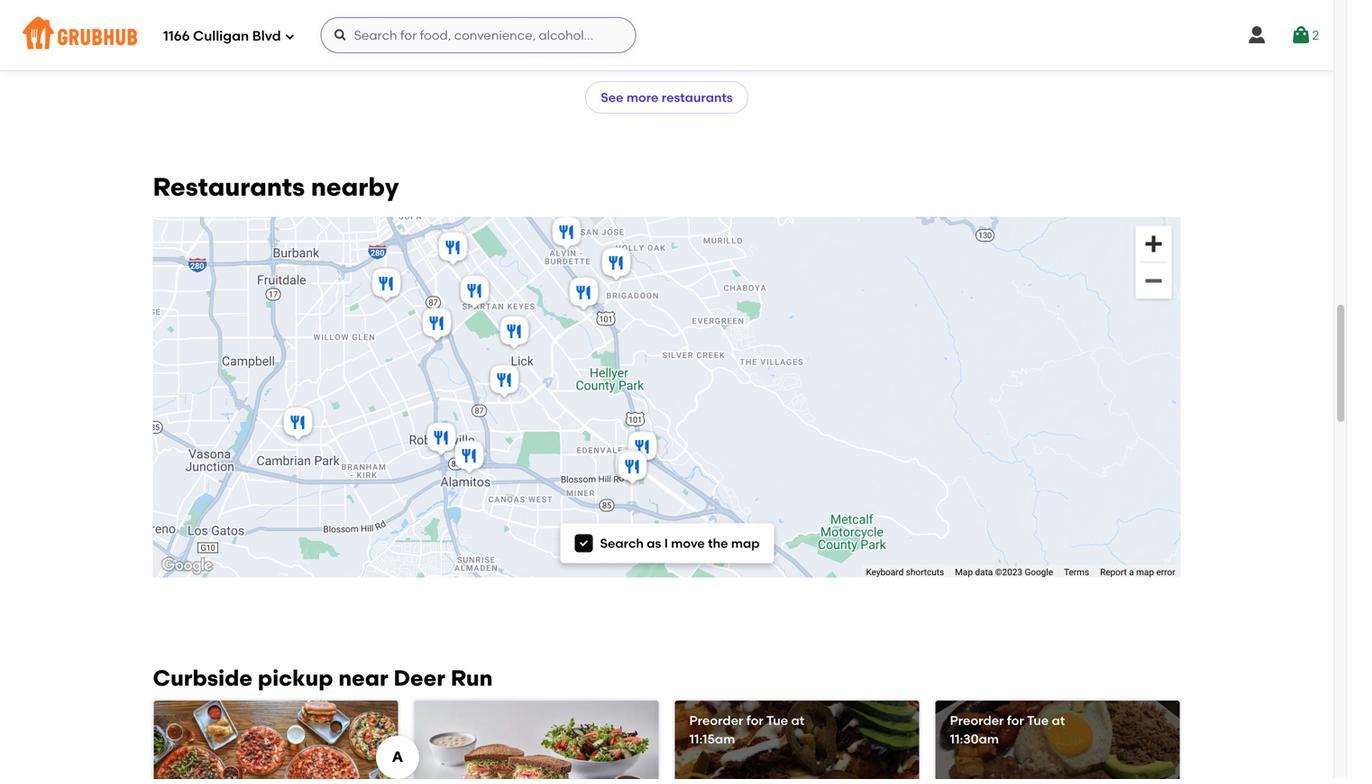 Task type: describe. For each thing, give the bounding box(es) containing it.
culligan
[[193, 28, 249, 44]]

and
[[352, 7, 373, 20]]

at for preorder for tue at 11:30am
[[1052, 713, 1065, 728]]

for for 11:30am
[[1007, 713, 1024, 728]]

fonda colombiana delivery image
[[936, 701, 1180, 779]]

arepas latin cuisine image
[[368, 266, 404, 305]]

hot
[[590, 7, 609, 20]]

restaurants
[[662, 90, 733, 105]]

curbside
[[153, 665, 253, 691]]

to
[[1179, 476, 1192, 492]]

dishes
[[425, 7, 459, 20]]

terms link
[[1064, 567, 1090, 577]]

keyboard shortcuts
[[866, 567, 944, 577]]

blvd
[[252, 28, 281, 44]]

panda express image
[[596, 178, 632, 218]]

bonchon image
[[566, 275, 602, 315]]

tue for preorder for tue at 11:15am
[[766, 713, 788, 728]]

deer
[[394, 665, 446, 691]]

map region
[[138, 87, 1292, 779]]

food
[[261, 7, 285, 20]]

jack in the box image
[[435, 230, 471, 269]]

scrambl'z image
[[423, 420, 459, 460]]

11:15am
[[689, 731, 735, 747]]

on
[[165, 22, 178, 35]]

data
[[975, 567, 993, 577]]

the meltdown image
[[549, 214, 585, 254]]

1166
[[163, 28, 190, 44]]

popeyes image
[[451, 438, 487, 478]]

proceed
[[1124, 476, 1176, 492]]

0 horizontal spatial map
[[731, 536, 760, 551]]

report
[[1100, 567, 1127, 577]]

proceed to checkout button
[[1069, 468, 1310, 500]]

search as i move the map
[[600, 536, 760, 551]]

proceed to checkout
[[1124, 476, 1255, 492]]

svg image inside 2 button
[[1291, 24, 1312, 46]]

1 vertical spatial map
[[1136, 567, 1154, 577]]

search
[[600, 536, 644, 551]]

applebee's image
[[615, 449, 651, 489]]

restaurants
[[153, 172, 305, 202]]

47.
[[505, 7, 519, 20]]

see more restaurants
[[601, 90, 733, 105]]

keyboard
[[866, 567, 904, 577]]

fudge
[[611, 7, 645, 20]]

run
[[451, 665, 493, 691]]



Task type: locate. For each thing, give the bounding box(es) containing it.
terms
[[1064, 567, 1090, 577]]

error
[[1157, 567, 1176, 577]]

google
[[1025, 567, 1053, 577]]

near
[[338, 665, 388, 691]]

map right the
[[731, 536, 760, 551]]

include:
[[462, 7, 503, 20]]

1 horizontal spatial tue
[[1027, 713, 1049, 728]]

,
[[585, 7, 587, 20]]

let's get tatered! delivery image
[[675, 701, 919, 779]]

tue
[[766, 713, 788, 728], [1027, 713, 1049, 728]]

google image
[[157, 554, 217, 578]]

erik's delicafe delivery image
[[414, 701, 659, 779]]

0 horizontal spatial for
[[747, 713, 764, 728]]

see more restaurants button
[[586, 81, 748, 114]]

1 preorder from the left
[[689, 713, 744, 728]]

the inside dishes include: 47. shrewsbury  , hot fudge sundae, 64. the romeoville  .
[[489, 22, 508, 35]]

for inside preorder for tue at 11:15am
[[747, 713, 764, 728]]

time
[[181, 22, 204, 35]]

carl's jr. image
[[280, 405, 316, 444]]

preorder
[[689, 713, 744, 728], [950, 713, 1004, 728]]

more
[[627, 90, 659, 105]]

as
[[647, 536, 661, 551]]

l&l hawaiian barbecue image
[[598, 245, 634, 285]]

the inside "michelle says: the food was yummy and on time"
[[239, 7, 258, 20]]

tue inside the preorder for tue at 11:30am
[[1027, 713, 1049, 728]]

report a map error link
[[1100, 567, 1176, 577]]

preorder up 11:15am
[[689, 713, 744, 728]]

map
[[731, 536, 760, 551], [1136, 567, 1154, 577]]

1 vertical spatial the
[[489, 22, 508, 35]]

1 tue from the left
[[766, 713, 788, 728]]

the
[[708, 536, 728, 551]]

1166 culligan blvd
[[163, 28, 281, 44]]

taco bell image
[[487, 362, 523, 402]]

at inside the preorder for tue at 11:30am
[[1052, 713, 1065, 728]]

0 vertical spatial map
[[731, 536, 760, 551]]

2
[[1312, 27, 1319, 43]]

michelle says: the food was yummy and on time
[[165, 7, 373, 35]]

main navigation navigation
[[0, 0, 1334, 70]]

2 for from the left
[[1007, 713, 1024, 728]]

at for preorder for tue at 11:15am
[[791, 713, 805, 728]]

preorder up '11:30am'
[[950, 713, 1004, 728]]

preorder inside the preorder for tue at 11:30am
[[950, 713, 1004, 728]]

the right 64.
[[489, 22, 508, 35]]

was
[[287, 7, 308, 20]]

svg image
[[285, 31, 295, 42]]

0 vertical spatial the
[[239, 7, 258, 20]]

i
[[664, 536, 668, 551]]

romeoville
[[511, 22, 568, 35]]

1 for from the left
[[747, 713, 764, 728]]

2 at from the left
[[1052, 713, 1065, 728]]

mcdonald's image
[[625, 429, 661, 469]]

the left food
[[239, 7, 258, 20]]

yummy
[[311, 7, 349, 20]]

jtown pizza co. delivery image
[[154, 701, 398, 779]]

0 horizontal spatial the
[[239, 7, 258, 20]]

shortcuts
[[906, 567, 944, 577]]

preorder for tue at 11:15am
[[689, 713, 805, 747]]

the
[[239, 7, 258, 20], [489, 22, 508, 35]]

1 horizontal spatial preorder
[[950, 713, 1004, 728]]

checkout
[[1195, 476, 1255, 492]]

1 horizontal spatial for
[[1007, 713, 1024, 728]]

1 horizontal spatial the
[[489, 22, 508, 35]]

dishes include: 47. shrewsbury  , hot fudge sundae, 64. the romeoville  .
[[425, 7, 645, 35]]

preorder for 11:15am
[[689, 713, 744, 728]]

.
[[571, 22, 573, 35]]

11:30am
[[950, 731, 999, 747]]

at
[[791, 713, 805, 728], [1052, 713, 1065, 728]]

1 at from the left
[[791, 713, 805, 728]]

svg image
[[1247, 24, 1268, 46], [1291, 24, 1312, 46], [333, 28, 348, 42], [579, 538, 589, 549]]

erik's delicafe image
[[612, 447, 648, 487]]

0 horizontal spatial tue
[[766, 713, 788, 728]]

map right a
[[1136, 567, 1154, 577]]

nearby
[[311, 172, 399, 202]]

restaurants nearby
[[153, 172, 399, 202]]

Search for food, convenience, alcohol... search field
[[321, 17, 636, 53]]

for for 11:15am
[[747, 713, 764, 728]]

for inside the preorder for tue at 11:30am
[[1007, 713, 1024, 728]]

map
[[955, 567, 973, 577]]

ikes love & sandwiches image
[[457, 273, 493, 313]]

city diner image
[[496, 314, 533, 353]]

1 horizontal spatial at
[[1052, 713, 1065, 728]]

shrewsbury
[[521, 7, 582, 20]]

2 button
[[1291, 19, 1319, 51]]

0 horizontal spatial preorder
[[689, 713, 744, 728]]

move
[[671, 536, 705, 551]]

64.
[[471, 22, 486, 35]]

2 tue from the left
[[1027, 713, 1049, 728]]

tue for preorder for tue at 11:30am
[[1027, 713, 1049, 728]]

map data ©2023 google
[[955, 567, 1053, 577]]

preorder for tue at 11:30am
[[950, 713, 1065, 747]]

says:
[[210, 7, 236, 20]]

at inside preorder for tue at 11:15am
[[791, 713, 805, 728]]

sundae,
[[425, 22, 468, 35]]

keyboard shortcuts button
[[866, 566, 944, 578]]

amato's cheese steaks image
[[419, 305, 455, 345]]

tue inside preorder for tue at 11:15am
[[766, 713, 788, 728]]

1 horizontal spatial map
[[1136, 567, 1154, 577]]

michelle
[[165, 7, 208, 20]]

pickup
[[258, 665, 333, 691]]

preorder inside preorder for tue at 11:15am
[[689, 713, 744, 728]]

2 preorder from the left
[[950, 713, 1004, 728]]

fire wings san jose image
[[470, 181, 506, 221]]

©2023
[[995, 567, 1023, 577]]

for
[[747, 713, 764, 728], [1007, 713, 1024, 728]]

curbside pickup near deer run
[[153, 665, 493, 691]]

a
[[1129, 567, 1134, 577]]

see
[[601, 90, 624, 105]]

report a map error
[[1100, 567, 1176, 577]]

0 horizontal spatial at
[[791, 713, 805, 728]]

preorder for 11:30am
[[950, 713, 1004, 728]]



Task type: vqa. For each thing, say whether or not it's contained in the screenshot.
Aug for Some of my requests were not address No Chick-fil-A sauce include Pickles were added when we asked for none on one of the burgers  It was not accurately completed by the restaurant
no



